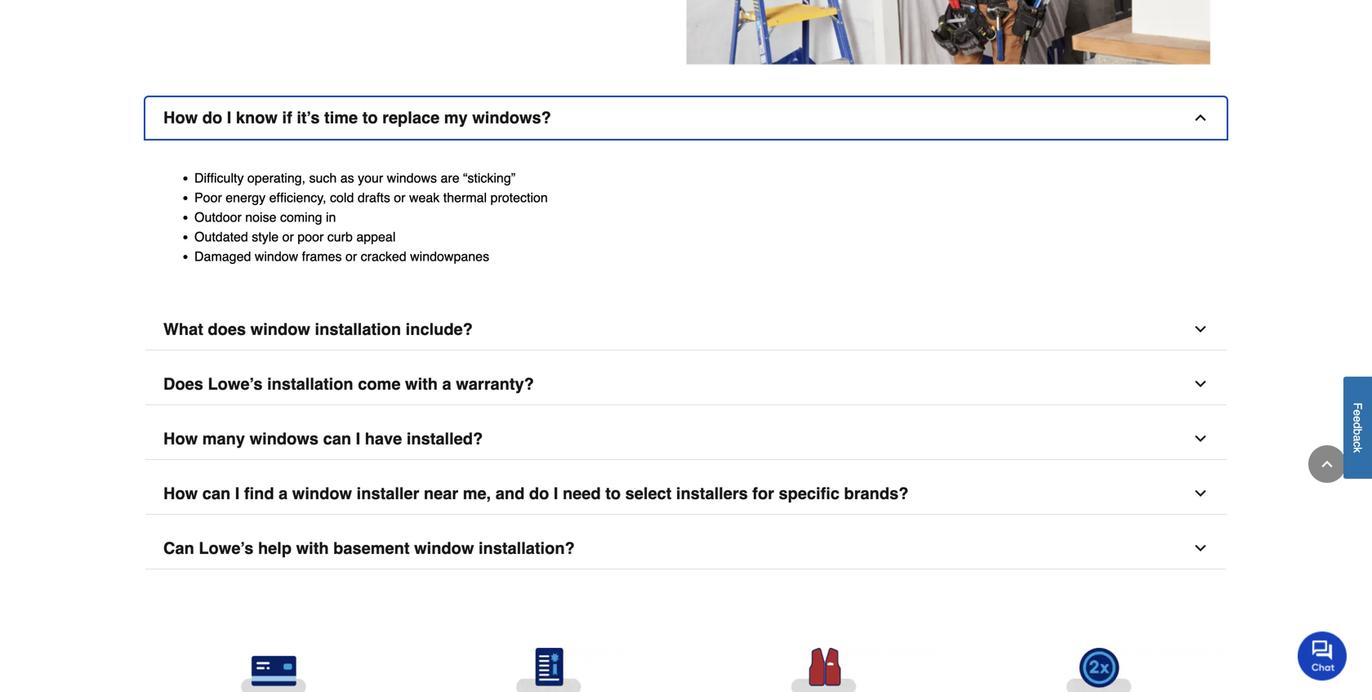 Task type: locate. For each thing, give the bounding box(es) containing it.
how many windows can i have installed?
[[163, 430, 483, 448]]

1 vertical spatial windows
[[250, 430, 319, 448]]

curb
[[327, 229, 353, 244]]

can
[[323, 430, 351, 448], [202, 484, 231, 503]]

for
[[753, 484, 775, 503]]

a
[[443, 375, 452, 394], [1352, 435, 1365, 442], [279, 484, 288, 503]]

with inside button
[[296, 539, 329, 558]]

1 horizontal spatial do
[[529, 484, 549, 503]]

windows
[[387, 170, 437, 186], [250, 430, 319, 448]]

how can i find a window installer near me, and do i need to select installers for specific brands?
[[163, 484, 909, 503]]

0 vertical spatial lowe's
[[208, 375, 263, 394]]

1 vertical spatial can
[[202, 484, 231, 503]]

i
[[227, 108, 232, 127], [356, 430, 360, 448], [235, 484, 240, 503], [554, 484, 558, 503]]

with right "help"
[[296, 539, 329, 558]]

3 how from the top
[[163, 484, 198, 503]]

lowe's right the can
[[199, 539, 254, 558]]

chevron down image
[[1193, 321, 1209, 338], [1193, 376, 1209, 392], [1193, 485, 1209, 502], [1193, 540, 1209, 557]]

such
[[309, 170, 337, 186]]

come
[[358, 375, 401, 394]]

warranty?
[[456, 375, 534, 394]]

chevron down image inside what does window installation include? button
[[1193, 321, 1209, 338]]

installation down what does window installation include?
[[267, 375, 354, 394]]

protection
[[491, 190, 548, 205]]

0 vertical spatial with
[[405, 375, 438, 394]]

installation?
[[479, 539, 575, 558]]

1 chevron down image from the top
[[1193, 321, 1209, 338]]

with inside button
[[405, 375, 438, 394]]

does
[[208, 320, 246, 339]]

0 vertical spatial a
[[443, 375, 452, 394]]

chevron down image inside the can lowe's help with basement window installation? button
[[1193, 540, 1209, 557]]

1 horizontal spatial to
[[606, 484, 621, 503]]

can left have
[[323, 430, 351, 448]]

1 vertical spatial lowe's
[[199, 539, 254, 558]]

1 vertical spatial to
[[606, 484, 621, 503]]

window down 'near'
[[414, 539, 474, 558]]

e
[[1352, 410, 1365, 416], [1352, 416, 1365, 422]]

do
[[202, 108, 222, 127], [529, 484, 549, 503]]

many
[[202, 430, 245, 448]]

4 chevron down image from the top
[[1193, 540, 1209, 557]]

or
[[394, 190, 406, 205], [282, 229, 294, 244], [346, 249, 357, 264]]

0 vertical spatial windows
[[387, 170, 437, 186]]

2 chevron down image from the top
[[1193, 376, 1209, 392]]

near
[[424, 484, 459, 503]]

a inside button
[[443, 375, 452, 394]]

with right come
[[405, 375, 438, 394]]

can lowe's help with basement window installation? button
[[145, 528, 1227, 570]]

chevron up image
[[1320, 456, 1336, 472]]

windows?
[[472, 108, 551, 127]]

1 horizontal spatial a
[[443, 375, 452, 394]]

1 vertical spatial a
[[1352, 435, 1365, 442]]

specific
[[779, 484, 840, 503]]

basement
[[334, 539, 410, 558]]

i left have
[[356, 430, 360, 448]]

installation
[[315, 320, 401, 339], [267, 375, 354, 394]]

window inside the difficulty operating, such as your windows are "sticking" poor energy efficiency, cold drafts or weak thermal protection outdoor noise coming in outdated style or poor curb appeal damaged window frames or cracked windowpanes
[[255, 249, 298, 264]]

a lowe's red vest icon. image
[[699, 648, 949, 692]]

how up difficulty
[[163, 108, 198, 127]]

noise
[[245, 210, 277, 225]]

to right time
[[363, 108, 378, 127]]

1 e from the top
[[1352, 410, 1365, 416]]

chevron down image
[[1193, 431, 1209, 447]]

installers
[[677, 484, 748, 503]]

chevron down image inside does lowe's installation come with a warranty? button
[[1193, 376, 1209, 392]]

windows inside 'button'
[[250, 430, 319, 448]]

chevron up image
[[1193, 110, 1209, 126]]

as
[[341, 170, 354, 186]]

cracked
[[361, 249, 407, 264]]

0 horizontal spatial can
[[202, 484, 231, 503]]

if
[[282, 108, 292, 127]]

2 horizontal spatial or
[[394, 190, 406, 205]]

window down how many windows can i have installed?
[[292, 484, 352, 503]]

1 horizontal spatial can
[[323, 430, 351, 448]]

lowe's inside button
[[199, 539, 254, 558]]

installer
[[357, 484, 420, 503]]

2 horizontal spatial a
[[1352, 435, 1365, 442]]

cold
[[330, 190, 354, 205]]

outdated
[[194, 229, 248, 244]]

window down style
[[255, 249, 298, 264]]

to right need
[[606, 484, 621, 503]]

2 vertical spatial a
[[279, 484, 288, 503]]

0 vertical spatial can
[[323, 430, 351, 448]]

or left weak
[[394, 190, 406, 205]]

are
[[441, 170, 460, 186]]

0 horizontal spatial with
[[296, 539, 329, 558]]

0 horizontal spatial or
[[282, 229, 294, 244]]

window
[[255, 249, 298, 264], [251, 320, 311, 339], [292, 484, 352, 503], [414, 539, 474, 558]]

lowe's inside button
[[208, 375, 263, 394]]

lowe's for can
[[199, 539, 254, 558]]

1 vertical spatial do
[[529, 484, 549, 503]]

coming
[[280, 210, 322, 225]]

how
[[163, 108, 198, 127], [163, 430, 198, 448], [163, 484, 198, 503]]

2 how from the top
[[163, 430, 198, 448]]

style
[[252, 229, 279, 244]]

a up k
[[1352, 435, 1365, 442]]

lowe's for does
[[208, 375, 263, 394]]

or down curb
[[346, 249, 357, 264]]

do right and
[[529, 484, 549, 503]]

chevron down image for how can i find a window installer near me, and do i need to select installers for specific brands?
[[1193, 485, 1209, 502]]

how left the many
[[163, 430, 198, 448]]

e up d
[[1352, 410, 1365, 416]]

how for how can i find a window installer near me, and do i need to select installers for specific brands?
[[163, 484, 198, 503]]

how up the can
[[163, 484, 198, 503]]

lowe's right does
[[208, 375, 263, 394]]

1 horizontal spatial or
[[346, 249, 357, 264]]

how inside 'button'
[[163, 430, 198, 448]]

1 vertical spatial with
[[296, 539, 329, 558]]

0 horizontal spatial windows
[[250, 430, 319, 448]]

know
[[236, 108, 278, 127]]

chat invite button image
[[1298, 631, 1348, 681]]

chevron down image for does lowe's installation come with a warranty?
[[1193, 376, 1209, 392]]

0 vertical spatial how
[[163, 108, 198, 127]]

time
[[324, 108, 358, 127]]

lowe's
[[208, 375, 263, 394], [199, 539, 254, 558]]

1 vertical spatial installation
[[267, 375, 354, 394]]

2 e from the top
[[1352, 416, 1365, 422]]

0 vertical spatial to
[[363, 108, 378, 127]]

and
[[496, 484, 525, 503]]

1 how from the top
[[163, 108, 198, 127]]

windows up find
[[250, 430, 319, 448]]

can left find
[[202, 484, 231, 503]]

2 vertical spatial how
[[163, 484, 198, 503]]

1 vertical spatial or
[[282, 229, 294, 244]]

1 vertical spatial how
[[163, 430, 198, 448]]

a for with
[[443, 375, 452, 394]]

windows up weak
[[387, 170, 437, 186]]

installation up does lowe's installation come with a warranty?
[[315, 320, 401, 339]]

with
[[405, 375, 438, 394], [296, 539, 329, 558]]

can inside 'button'
[[323, 430, 351, 448]]

a left warranty?
[[443, 375, 452, 394]]

3 chevron down image from the top
[[1193, 485, 1209, 502]]

0 vertical spatial installation
[[315, 320, 401, 339]]

chevron down image inside the "how can i find a window installer near me, and do i need to select installers for specific brands?" button
[[1193, 485, 1209, 502]]

replace
[[383, 108, 440, 127]]

0 horizontal spatial to
[[363, 108, 378, 127]]

1 horizontal spatial with
[[405, 375, 438, 394]]

0 horizontal spatial do
[[202, 108, 222, 127]]

drafts
[[358, 190, 390, 205]]

to
[[363, 108, 378, 127], [606, 484, 621, 503]]

do left know
[[202, 108, 222, 127]]

or left poor
[[282, 229, 294, 244]]

0 vertical spatial do
[[202, 108, 222, 127]]

installation inside button
[[267, 375, 354, 394]]

e up b
[[1352, 416, 1365, 422]]

thermal
[[443, 190, 487, 205]]

1 horizontal spatial windows
[[387, 170, 437, 186]]

a right find
[[279, 484, 288, 503]]

how do i know if it's time to replace my windows?
[[163, 108, 551, 127]]

efficiency,
[[269, 190, 327, 205]]



Task type: vqa. For each thing, say whether or not it's contained in the screenshot.
the 'thermal'
yes



Task type: describe. For each thing, give the bounding box(es) containing it.
i left know
[[227, 108, 232, 127]]

0 horizontal spatial a
[[279, 484, 288, 503]]

my
[[444, 108, 468, 127]]

installation inside button
[[315, 320, 401, 339]]

have
[[365, 430, 402, 448]]

what does window installation include?
[[163, 320, 473, 339]]

chevron down image for what does window installation include?
[[1193, 321, 1209, 338]]

does lowe's installation come with a warranty? button
[[145, 364, 1227, 405]]

windows inside the difficulty operating, such as your windows are "sticking" poor energy efficiency, cold drafts or weak thermal protection outdoor noise coming in outdated style or poor curb appeal damaged window frames or cracked windowpanes
[[387, 170, 437, 186]]

does lowe's installation come with a warranty?
[[163, 375, 534, 394]]

scroll to top element
[[1309, 445, 1347, 483]]

f e e d b a c k
[[1352, 403, 1365, 453]]

does
[[163, 375, 203, 394]]

can
[[163, 539, 194, 558]]

a dark blue credit card icon. image
[[149, 648, 398, 692]]

d
[[1352, 422, 1365, 429]]

difficulty
[[194, 170, 244, 186]]

i left need
[[554, 484, 558, 503]]

select
[[626, 484, 672, 503]]

windowpanes
[[410, 249, 490, 264]]

energy
[[226, 190, 266, 205]]

operating,
[[248, 170, 306, 186]]

brands?
[[845, 484, 909, 503]]

can lowe's help with basement window installation?
[[163, 539, 575, 558]]

frames
[[302, 249, 342, 264]]

k
[[1352, 447, 1365, 453]]

in
[[326, 210, 336, 225]]

it's
[[297, 108, 320, 127]]

how many windows can i have installed? button
[[145, 418, 1227, 460]]

weak
[[409, 190, 440, 205]]

c
[[1352, 442, 1365, 447]]

2 vertical spatial or
[[346, 249, 357, 264]]

chevron down image for can lowe's help with basement window installation?
[[1193, 540, 1209, 557]]

"sticking"
[[463, 170, 516, 186]]

f
[[1352, 403, 1365, 410]]

what does window installation include? button
[[145, 309, 1227, 351]]

outdoor
[[194, 210, 242, 225]]

a dark blue labor warranty icon with the number 2 and the letter x in the middle. image
[[975, 648, 1224, 692]]

how do i know if it's time to replace my windows? button
[[145, 97, 1227, 139]]

appeal
[[357, 229, 396, 244]]

how can i find a window installer near me, and do i need to select installers for specific brands? button
[[145, 473, 1227, 515]]

i inside 'button'
[[356, 430, 360, 448]]

installed?
[[407, 430, 483, 448]]

0 vertical spatial or
[[394, 190, 406, 205]]

i left find
[[235, 484, 240, 503]]

how for how many windows can i have installed?
[[163, 430, 198, 448]]

a for b
[[1352, 435, 1365, 442]]

poor
[[194, 190, 222, 205]]

how for how do i know if it's time to replace my windows?
[[163, 108, 198, 127]]

difficulty operating, such as your windows are "sticking" poor energy efficiency, cold drafts or weak thermal protection outdoor noise coming in outdated style or poor curb appeal damaged window frames or cracked windowpanes
[[194, 170, 548, 264]]

b
[[1352, 429, 1365, 435]]

include?
[[406, 320, 473, 339]]

need
[[563, 484, 601, 503]]

what
[[163, 320, 203, 339]]

f e e d b a c k button
[[1344, 377, 1373, 479]]

damaged
[[194, 249, 251, 264]]

a dark blue background check icon. image
[[424, 648, 673, 692]]

find
[[244, 484, 274, 503]]

help
[[258, 539, 292, 558]]

two installers in blue lowe's vests installing a pella window inside a house. image
[[686, 0, 1211, 65]]

me,
[[463, 484, 491, 503]]

your
[[358, 170, 383, 186]]

window right does at the left top
[[251, 320, 311, 339]]

poor
[[298, 229, 324, 244]]

can inside button
[[202, 484, 231, 503]]



